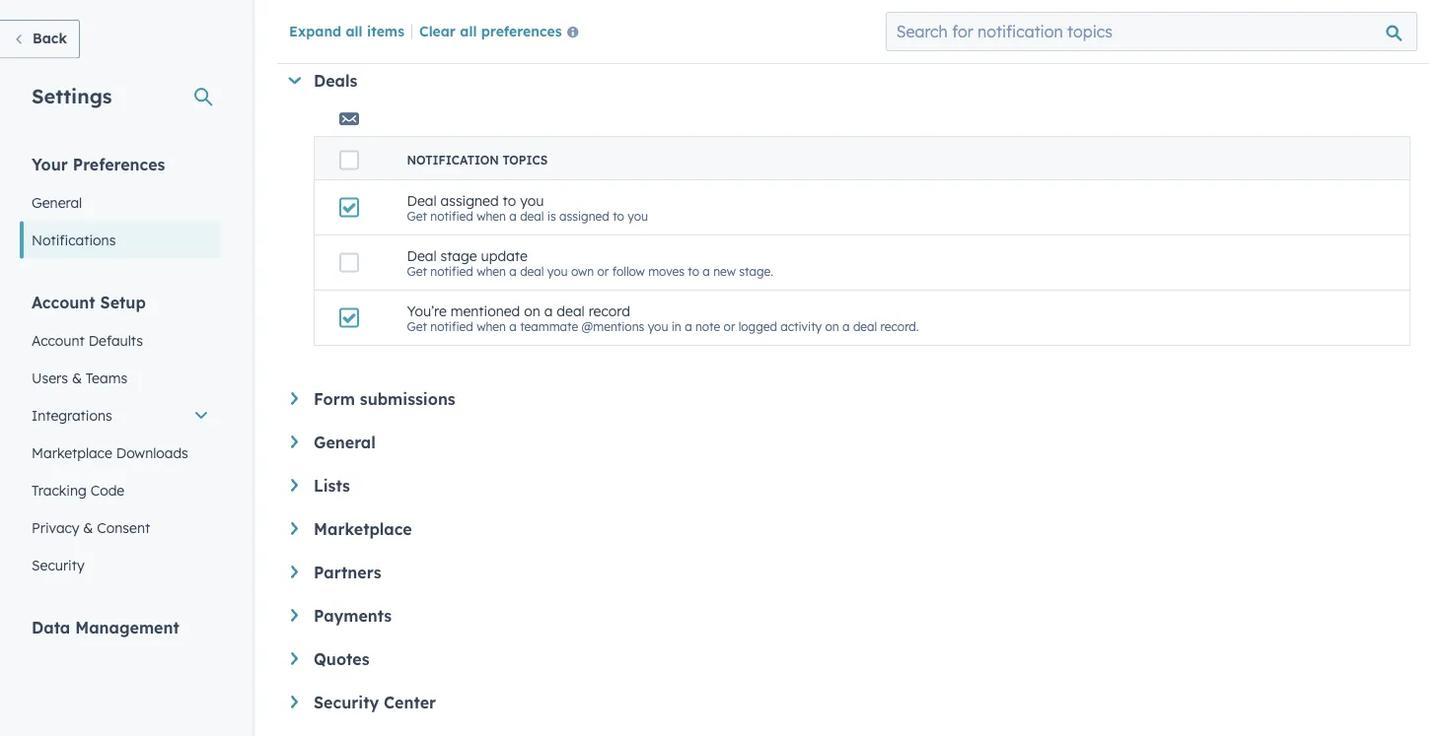 Task type: locate. For each thing, give the bounding box(es) containing it.
caret image
[[288, 78, 301, 85], [291, 480, 298, 493], [291, 523, 298, 536], [291, 567, 298, 579], [291, 610, 298, 623]]

get
[[407, 209, 427, 224], [407, 265, 427, 279], [407, 320, 427, 335]]

you're mentioned on a deal record get notified when a teammate @mentions you in a note or logged activity on a deal record.
[[407, 303, 919, 335]]

deal left 'own'
[[520, 265, 544, 279]]

assigned
[[440, 192, 499, 209], [559, 209, 609, 224]]

1 vertical spatial notified
[[430, 265, 473, 279]]

0 horizontal spatial or
[[597, 265, 609, 279]]

teammate
[[520, 320, 578, 335]]

2 all from the left
[[460, 22, 477, 39]]

privacy
[[32, 519, 79, 537]]

3 caret image from the top
[[291, 653, 298, 666]]

0 horizontal spatial &
[[72, 369, 82, 387]]

you left 'own'
[[547, 265, 568, 279]]

general
[[32, 194, 82, 211], [314, 434, 376, 453]]

get inside deal assigned to you get notified when a deal is assigned to you
[[407, 209, 427, 224]]

teams
[[86, 369, 127, 387]]

form
[[314, 390, 355, 410]]

1 horizontal spatial security
[[314, 694, 379, 714]]

notified
[[430, 209, 473, 224], [430, 265, 473, 279], [430, 320, 473, 335]]

all right clear
[[460, 22, 477, 39]]

0 vertical spatial &
[[72, 369, 82, 387]]

2 vertical spatial when
[[477, 320, 506, 335]]

0 vertical spatial get
[[407, 209, 427, 224]]

a inside deal assigned to you get notified when a deal is assigned to you
[[509, 209, 517, 224]]

expand all items
[[289, 22, 404, 39]]

account for account setup
[[32, 292, 95, 312]]

account
[[32, 292, 95, 312], [32, 332, 85, 349]]

1 vertical spatial marketplace
[[314, 520, 412, 540]]

0 horizontal spatial security
[[32, 557, 84, 574]]

deal assigned to you get notified when a deal is assigned to you
[[407, 192, 648, 224]]

deal
[[407, 192, 437, 209], [407, 247, 437, 265]]

caret image inside security center dropdown button
[[291, 697, 298, 710]]

& right users
[[72, 369, 82, 387]]

all inside clear all preferences button
[[460, 22, 477, 39]]

1 vertical spatial or
[[724, 320, 735, 335]]

stage
[[440, 247, 477, 265]]

deal for deal assigned to you
[[407, 192, 437, 209]]

marketplace for marketplace
[[314, 520, 412, 540]]

or right note
[[724, 320, 735, 335]]

a right activity
[[842, 320, 850, 335]]

notified up stage
[[430, 209, 473, 224]]

0 vertical spatial security
[[32, 557, 84, 574]]

notification
[[407, 153, 499, 168]]

own
[[571, 265, 594, 279]]

0 vertical spatial or
[[597, 265, 609, 279]]

caret image inside general dropdown button
[[291, 436, 298, 449]]

when inside you're mentioned on a deal record get notified when a teammate @mentions you in a note or logged activity on a deal record.
[[477, 320, 506, 335]]

all left 'items'
[[346, 22, 363, 39]]

1 horizontal spatial on
[[825, 320, 839, 335]]

settings
[[32, 83, 112, 108]]

your
[[32, 154, 68, 174]]

a left is
[[509, 209, 517, 224]]

notifications
[[32, 231, 116, 249]]

2 vertical spatial notified
[[430, 320, 473, 335]]

3 when from the top
[[477, 320, 506, 335]]

follow
[[612, 265, 645, 279]]

marketplace inside marketplace downloads link
[[32, 444, 112, 462]]

security inside 'link'
[[32, 557, 84, 574]]

integrations button
[[20, 397, 221, 435]]

1 vertical spatial deal
[[407, 247, 437, 265]]

account defaults
[[32, 332, 143, 349]]

you left in
[[648, 320, 668, 335]]

to up deal stage update get notified when a deal you own or follow moves to a new stage. on the top
[[613, 209, 624, 224]]

3 notified from the top
[[430, 320, 473, 335]]

general inside your preferences element
[[32, 194, 82, 211]]

deals
[[314, 72, 358, 91]]

2 when from the top
[[477, 265, 506, 279]]

you inside deal stage update get notified when a deal you own or follow moves to a new stage.
[[547, 265, 568, 279]]

deal inside deal assigned to you get notified when a deal is assigned to you
[[520, 209, 544, 224]]

deal left record on the top of page
[[557, 303, 585, 320]]

management
[[75, 618, 179, 638]]

account up account defaults
[[32, 292, 95, 312]]

users
[[32, 369, 68, 387]]

2 deal from the top
[[407, 247, 437, 265]]

0 vertical spatial notified
[[430, 209, 473, 224]]

get left mentioned
[[407, 320, 427, 335]]

mentioned
[[450, 303, 520, 320]]

on right mentioned
[[524, 303, 540, 320]]

on right activity
[[825, 320, 839, 335]]

a left new
[[703, 265, 710, 279]]

1 caret image from the top
[[291, 393, 298, 406]]

downloads
[[116, 444, 188, 462]]

caret image for general
[[291, 436, 298, 449]]

deal down notification
[[407, 192, 437, 209]]

0 vertical spatial general
[[32, 194, 82, 211]]

stage.
[[739, 265, 773, 279]]

or inside deal stage update get notified when a deal you own or follow moves to a new stage.
[[597, 265, 609, 279]]

data
[[32, 618, 70, 638]]

1 horizontal spatial all
[[460, 22, 477, 39]]

1 vertical spatial get
[[407, 265, 427, 279]]

1 deal from the top
[[407, 192, 437, 209]]

1 get from the top
[[407, 209, 427, 224]]

when up mentioned
[[477, 265, 506, 279]]

integrations
[[32, 407, 112, 424]]

2 horizontal spatial to
[[688, 265, 699, 279]]

4 caret image from the top
[[291, 697, 298, 710]]

expand
[[289, 22, 341, 39]]

deal
[[520, 209, 544, 224], [520, 265, 544, 279], [557, 303, 585, 320], [853, 320, 877, 335]]

security center
[[314, 694, 436, 714]]

2 vertical spatial get
[[407, 320, 427, 335]]

all
[[346, 22, 363, 39], [460, 22, 477, 39]]

to right moves
[[688, 265, 699, 279]]

caret image inside the payments dropdown button
[[291, 610, 298, 623]]

caret image for partners
[[291, 567, 298, 579]]

1 notified from the top
[[430, 209, 473, 224]]

1 vertical spatial account
[[32, 332, 85, 349]]

1 account from the top
[[32, 292, 95, 312]]

marketplace up partners
[[314, 520, 412, 540]]

when up update
[[477, 209, 506, 224]]

0 horizontal spatial general
[[32, 194, 82, 211]]

0 vertical spatial deal
[[407, 192, 437, 209]]

general down form
[[314, 434, 376, 453]]

privacy & consent link
[[20, 509, 221, 547]]

1 vertical spatial when
[[477, 265, 506, 279]]

1 horizontal spatial &
[[83, 519, 93, 537]]

to
[[503, 192, 516, 209], [613, 209, 624, 224], [688, 265, 699, 279]]

2 get from the top
[[407, 265, 427, 279]]

& for privacy
[[83, 519, 93, 537]]

to down topics
[[503, 192, 516, 209]]

0 vertical spatial account
[[32, 292, 95, 312]]

assigned right is
[[559, 209, 609, 224]]

& right privacy
[[83, 519, 93, 537]]

notified up you're
[[430, 265, 473, 279]]

account setup
[[32, 292, 146, 312]]

security down the quotes
[[314, 694, 379, 714]]

when inside deal assigned to you get notified when a deal is assigned to you
[[477, 209, 506, 224]]

you
[[520, 192, 544, 209], [628, 209, 648, 224], [547, 265, 568, 279], [648, 320, 668, 335]]

deal left stage
[[407, 247, 437, 265]]

1 when from the top
[[477, 209, 506, 224]]

2 caret image from the top
[[291, 436, 298, 449]]

get inside deal stage update get notified when a deal you own or follow moves to a new stage.
[[407, 265, 427, 279]]

caret image inside marketplace dropdown button
[[291, 523, 298, 536]]

or
[[597, 265, 609, 279], [724, 320, 735, 335]]

caret image inside lists dropdown button
[[291, 480, 298, 493]]

a right in
[[685, 320, 692, 335]]

caret image for marketplace
[[291, 523, 298, 536]]

when
[[477, 209, 506, 224], [477, 265, 506, 279], [477, 320, 506, 335]]

security link
[[20, 547, 221, 584]]

assigned down notification topics
[[440, 192, 499, 209]]

your preferences element
[[20, 153, 221, 259]]

marketplace down integrations
[[32, 444, 112, 462]]

1 vertical spatial &
[[83, 519, 93, 537]]

deal for deal stage update
[[407, 247, 437, 265]]

notified down stage
[[430, 320, 473, 335]]

1 horizontal spatial assigned
[[559, 209, 609, 224]]

&
[[72, 369, 82, 387], [83, 519, 93, 537]]

caret image inside deals dropdown button
[[288, 78, 301, 85]]

marketplace downloads
[[32, 444, 188, 462]]

center
[[384, 694, 436, 714]]

security down privacy
[[32, 557, 84, 574]]

1 all from the left
[[346, 22, 363, 39]]

caret image inside partners dropdown button
[[291, 567, 298, 579]]

account up users
[[32, 332, 85, 349]]

& for users
[[72, 369, 82, 387]]

caret image inside quotes dropdown button
[[291, 653, 298, 666]]

in
[[671, 320, 681, 335]]

0 vertical spatial when
[[477, 209, 506, 224]]

when left 'teammate'
[[477, 320, 506, 335]]

note
[[695, 320, 720, 335]]

is
[[547, 209, 556, 224]]

or right 'own'
[[597, 265, 609, 279]]

caret image
[[291, 393, 298, 406], [291, 436, 298, 449], [291, 653, 298, 666], [291, 697, 298, 710]]

caret image inside form submissions dropdown button
[[291, 393, 298, 406]]

marketplace
[[32, 444, 112, 462], [314, 520, 412, 540]]

on
[[524, 303, 540, 320], [825, 320, 839, 335]]

update
[[481, 247, 528, 265]]

2 notified from the top
[[430, 265, 473, 279]]

you inside you're mentioned on a deal record get notified when a teammate @mentions you in a note or logged activity on a deal record.
[[648, 320, 668, 335]]

0 horizontal spatial all
[[346, 22, 363, 39]]

users & teams
[[32, 369, 127, 387]]

get up you're
[[407, 265, 427, 279]]

deals button
[[288, 72, 1411, 91]]

back link
[[0, 20, 80, 59]]

0 vertical spatial marketplace
[[32, 444, 112, 462]]

2 account from the top
[[32, 332, 85, 349]]

1 vertical spatial security
[[314, 694, 379, 714]]

moves
[[648, 265, 685, 279]]

security for security
[[32, 557, 84, 574]]

caret image for lists
[[291, 480, 298, 493]]

1 horizontal spatial marketplace
[[314, 520, 412, 540]]

deal left is
[[520, 209, 544, 224]]

preferences
[[481, 22, 562, 39]]

clear all preferences button
[[419, 20, 587, 44]]

clear
[[419, 22, 456, 39]]

0 horizontal spatial marketplace
[[32, 444, 112, 462]]

deal inside deal stage update get notified when a deal you own or follow moves to a new stage.
[[407, 247, 437, 265]]

deal inside deal assigned to you get notified when a deal is assigned to you
[[407, 192, 437, 209]]

1 horizontal spatial or
[[724, 320, 735, 335]]

get down notification
[[407, 209, 427, 224]]

3 get from the top
[[407, 320, 427, 335]]

account defaults link
[[20, 322, 221, 360]]

lists
[[314, 477, 350, 497]]

payments button
[[291, 607, 1411, 627]]

0 horizontal spatial to
[[503, 192, 516, 209]]

1 vertical spatial general
[[314, 434, 376, 453]]

security for security center
[[314, 694, 379, 714]]

general down your
[[32, 194, 82, 211]]



Task type: describe. For each thing, give the bounding box(es) containing it.
caret image for form submissions
[[291, 393, 298, 406]]

expand all items button
[[289, 22, 404, 39]]

data management
[[32, 618, 179, 638]]

marketplace button
[[291, 520, 1411, 540]]

partners button
[[291, 564, 1411, 583]]

deal left record.
[[853, 320, 877, 335]]

defaults
[[88, 332, 143, 349]]

clear all preferences
[[419, 22, 562, 39]]

new
[[713, 265, 736, 279]]

caret image for deals
[[288, 78, 301, 85]]

account for account defaults
[[32, 332, 85, 349]]

or inside you're mentioned on a deal record get notified when a teammate @mentions you in a note or logged activity on a deal record.
[[724, 320, 735, 335]]

a left 'teammate'
[[509, 320, 517, 335]]

all for clear
[[460, 22, 477, 39]]

caret image for security center
[[291, 697, 298, 710]]

0 horizontal spatial on
[[524, 303, 540, 320]]

privacy & consent
[[32, 519, 150, 537]]

you're
[[407, 303, 447, 320]]

to inside deal stage update get notified when a deal you own or follow moves to a new stage.
[[688, 265, 699, 279]]

setup
[[100, 292, 146, 312]]

preferences
[[73, 154, 165, 174]]

notified inside deal assigned to you get notified when a deal is assigned to you
[[430, 209, 473, 224]]

notifications link
[[20, 221, 221, 259]]

security center button
[[291, 694, 1411, 714]]

items
[[367, 22, 404, 39]]

quotes
[[314, 651, 369, 670]]

caret image for quotes
[[291, 653, 298, 666]]

back
[[33, 30, 67, 47]]

when inside deal stage update get notified when a deal you own or follow moves to a new stage.
[[477, 265, 506, 279]]

partners
[[314, 564, 381, 583]]

you up follow
[[628, 209, 648, 224]]

submissions
[[360, 390, 455, 410]]

tracking
[[32, 482, 87, 499]]

logged
[[739, 320, 777, 335]]

deal stage update get notified when a deal you own or follow moves to a new stage.
[[407, 247, 773, 279]]

notified inside deal stage update get notified when a deal you own or follow moves to a new stage.
[[430, 265, 473, 279]]

topics
[[503, 153, 548, 168]]

form submissions button
[[291, 390, 1411, 410]]

your preferences
[[32, 154, 165, 174]]

1 horizontal spatial general
[[314, 434, 376, 453]]

a left record on the top of page
[[544, 303, 553, 320]]

1 horizontal spatial to
[[613, 209, 624, 224]]

you left is
[[520, 192, 544, 209]]

code
[[90, 482, 125, 499]]

tracking code link
[[20, 472, 221, 509]]

general link
[[20, 184, 221, 221]]

record.
[[880, 320, 919, 335]]

record
[[589, 303, 630, 320]]

notification topics
[[407, 153, 548, 168]]

account setup element
[[20, 291, 221, 584]]

caret image for payments
[[291, 610, 298, 623]]

deal inside deal stage update get notified when a deal you own or follow moves to a new stage.
[[520, 265, 544, 279]]

lists button
[[291, 477, 1411, 497]]

0 horizontal spatial assigned
[[440, 192, 499, 209]]

users & teams link
[[20, 360, 221, 397]]

Search for notification topics search field
[[886, 12, 1417, 51]]

consent
[[97, 519, 150, 537]]

@mentions
[[582, 320, 644, 335]]

activity
[[780, 320, 822, 335]]

general button
[[291, 434, 1411, 453]]

marketplace for marketplace downloads
[[32, 444, 112, 462]]

quotes button
[[291, 651, 1411, 670]]

get inside you're mentioned on a deal record get notified when a teammate @mentions you in a note or logged activity on a deal record.
[[407, 320, 427, 335]]

notified inside you're mentioned on a deal record get notified when a teammate @mentions you in a note or logged activity on a deal record.
[[430, 320, 473, 335]]

form submissions
[[314, 390, 455, 410]]

tracking code
[[32, 482, 125, 499]]

payments
[[314, 607, 392, 627]]

a up mentioned
[[509, 265, 517, 279]]

all for expand
[[346, 22, 363, 39]]

marketplace downloads link
[[20, 435, 221, 472]]



Task type: vqa. For each thing, say whether or not it's contained in the screenshot.
Search HubSpot search field
no



